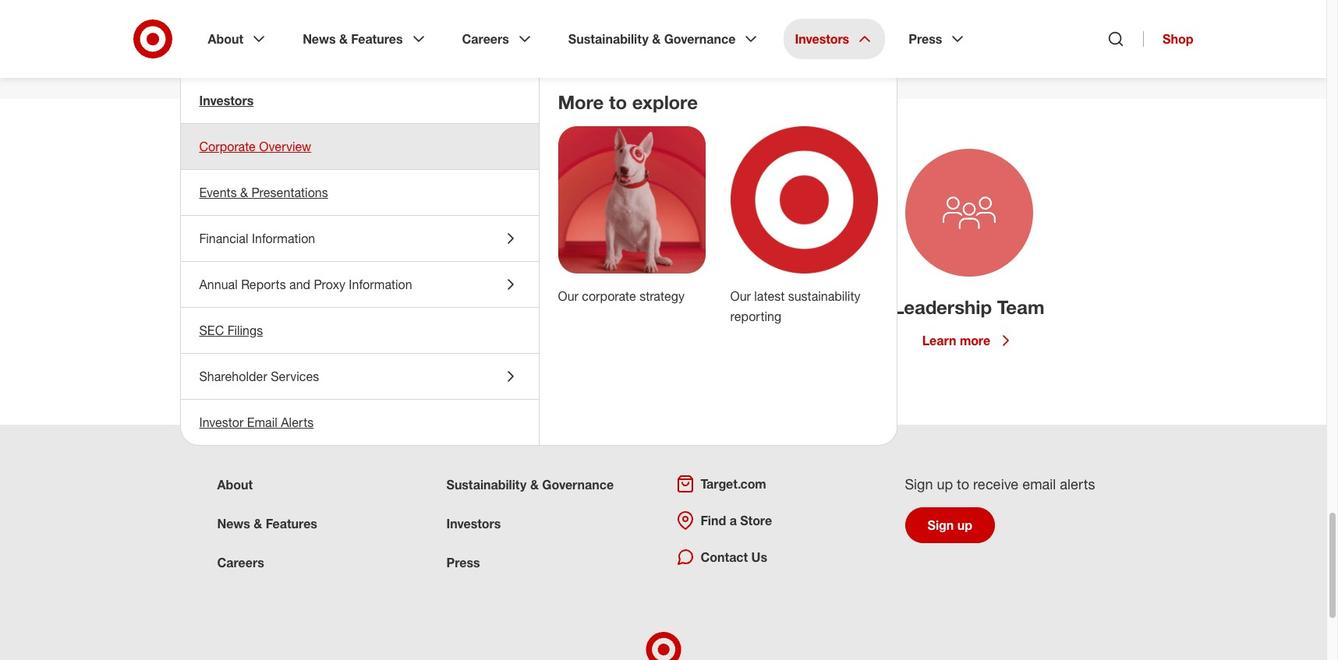 Task type: describe. For each thing, give the bounding box(es) containing it.
governance for sustainability & governance link for 'news & features' link associated with the topmost about link
[[665, 31, 736, 47]]

up for sign up to receive email alerts
[[937, 476, 954, 493]]

alerts
[[281, 415, 314, 431]]

sec filings link
[[181, 308, 539, 353]]

target. expect more. pay less. image
[[593, 633, 734, 661]]

filings
[[228, 323, 263, 339]]

annual reports and proxy information link
[[181, 262, 539, 307]]

contact us link
[[676, 548, 768, 567]]

corporate overview link
[[181, 124, 539, 169]]

financial
[[199, 231, 249, 247]]

services
[[271, 369, 319, 385]]

sign for sign up to receive email alerts
[[906, 476, 934, 493]]

learn more
[[923, 333, 991, 349]]

reporting
[[731, 309, 782, 325]]

2 vertical spatial investors
[[447, 516, 501, 532]]

1 vertical spatial sustainability & governance
[[447, 477, 614, 493]]

& for sustainability & governance link for 'news & features' link associated with the topmost about link
[[652, 31, 661, 47]]

a
[[730, 513, 737, 529]]

target.com link
[[676, 475, 767, 494]]

press link for sustainability & governance link associated with bottom about link's 'news & features' link
[[447, 555, 480, 571]]

more
[[558, 91, 604, 114]]

board
[[581, 295, 635, 319]]

and
[[290, 277, 311, 293]]

more to explore
[[558, 91, 698, 114]]

target bullseye logo image
[[731, 126, 878, 274]]

investor email alerts
[[199, 415, 314, 431]]

annual reports and proxy information
[[199, 277, 412, 293]]

team
[[998, 295, 1045, 319]]

about for bottom about link
[[217, 477, 253, 493]]

reports
[[241, 277, 286, 293]]

our for our latest sustainability reporting
[[731, 289, 751, 304]]

0 horizontal spatial governance
[[352, 295, 459, 319]]

governance for sustainability & governance link associated with bottom about link's 'news & features' link
[[543, 477, 614, 493]]

& for 'news & features' link associated with the topmost about link
[[339, 31, 348, 47]]

us
[[752, 550, 768, 565]]

corporate for corporate governance
[[256, 295, 347, 319]]

investor email alerts link
[[181, 400, 539, 446]]

& for bottom about link's 'news & features' link
[[254, 516, 262, 532]]

of
[[641, 295, 658, 319]]

investor
[[199, 415, 244, 431]]

1 vertical spatial investors link
[[181, 78, 539, 123]]

financial information
[[199, 231, 315, 247]]

annual
[[199, 277, 238, 293]]

shop link
[[1144, 31, 1194, 47]]

events
[[199, 185, 237, 201]]

sign for sign up
[[928, 518, 955, 533]]

learn more link
[[923, 331, 1016, 350]]

& for 'events & presentations' link
[[240, 185, 248, 201]]

news & features inside site navigation element
[[303, 31, 403, 47]]

more
[[960, 333, 991, 349]]

1 vertical spatial information
[[349, 277, 412, 293]]

our for our corporate strategy
[[558, 289, 579, 304]]

presentations
[[252, 185, 328, 201]]

our corporate strategy link
[[558, 289, 685, 304]]

1 horizontal spatial to
[[957, 476, 970, 493]]

corporate
[[582, 289, 637, 304]]

sec filings
[[199, 323, 263, 339]]



Task type: locate. For each thing, give the bounding box(es) containing it.
1 vertical spatial sign
[[928, 518, 955, 533]]

receive
[[974, 476, 1019, 493]]

0 vertical spatial news & features link
[[292, 19, 439, 59]]

information down "presentations"
[[252, 231, 315, 247]]

sustainability & governance link
[[558, 19, 772, 59], [447, 477, 614, 493]]

our inside our latest sustainability reporting
[[731, 289, 751, 304]]

target.com
[[701, 476, 767, 492]]

find a store
[[701, 513, 773, 529]]

1 horizontal spatial press
[[909, 31, 943, 47]]

1 vertical spatial press link
[[447, 555, 480, 571]]

sign up link
[[906, 508, 996, 544]]

1 vertical spatial corporate
[[256, 295, 347, 319]]

proxy
[[314, 277, 346, 293]]

leadership
[[894, 295, 993, 319]]

careers for bottom about link's 'news & features' link's the careers link
[[217, 555, 264, 571]]

press link for sustainability & governance link for 'news & features' link associated with the topmost about link
[[898, 19, 979, 59]]

1 vertical spatial about
[[217, 477, 253, 493]]

corporate down and
[[256, 295, 347, 319]]

1 vertical spatial news & features
[[217, 516, 318, 532]]

0 horizontal spatial press link
[[447, 555, 480, 571]]

press link
[[898, 19, 979, 59], [447, 555, 480, 571]]

corporate governance
[[256, 295, 459, 319]]

0 horizontal spatial up
[[937, 476, 954, 493]]

0 horizontal spatial our
[[558, 289, 579, 304]]

shop
[[1163, 31, 1194, 47]]

0 horizontal spatial careers link
[[217, 555, 264, 571]]

1 horizontal spatial corporate
[[256, 295, 347, 319]]

contact
[[701, 550, 748, 565]]

1 horizontal spatial careers link
[[451, 19, 545, 59]]

0 vertical spatial press link
[[898, 19, 979, 59]]

0 vertical spatial press
[[909, 31, 943, 47]]

up down sign up to receive email alerts
[[958, 518, 973, 533]]

our up reporting
[[731, 289, 751, 304]]

0 horizontal spatial features
[[266, 516, 318, 532]]

1 horizontal spatial features
[[351, 31, 403, 47]]

careers inside the careers link
[[462, 31, 509, 47]]

0 horizontal spatial careers
[[217, 555, 264, 571]]

2 horizontal spatial governance
[[665, 31, 736, 47]]

0 horizontal spatial to
[[609, 91, 627, 114]]

0 vertical spatial features
[[351, 31, 403, 47]]

governance inside site navigation element
[[665, 31, 736, 47]]

sign down sign up to receive email alerts
[[928, 518, 955, 533]]

features for bottom about link's 'news & features' link
[[266, 516, 318, 532]]

strategy
[[640, 289, 685, 304]]

1 vertical spatial governance
[[352, 295, 459, 319]]

0 horizontal spatial investors
[[199, 93, 254, 108]]

alerts
[[1061, 476, 1096, 493]]

about link
[[197, 19, 279, 59], [217, 477, 253, 493]]

features
[[351, 31, 403, 47], [266, 516, 318, 532]]

financial information link
[[181, 216, 539, 261]]

our left corporate
[[558, 289, 579, 304]]

1 horizontal spatial up
[[958, 518, 973, 533]]

sustainability
[[569, 31, 649, 47], [447, 477, 527, 493]]

about inside site navigation element
[[208, 31, 244, 47]]

0 vertical spatial news & features
[[303, 31, 403, 47]]

press for bottom about link's 'news & features' link
[[447, 555, 480, 571]]

store
[[741, 513, 773, 529]]

news for bottom about link's 'news & features' link
[[217, 516, 250, 532]]

news & features
[[303, 31, 403, 47], [217, 516, 318, 532]]

to left receive
[[957, 476, 970, 493]]

0 horizontal spatial sustainability
[[447, 477, 527, 493]]

our latest sustainability reporting
[[731, 289, 861, 325]]

sustainability & governance link for bottom about link's 'news & features' link
[[447, 477, 614, 493]]

0 horizontal spatial corporate
[[199, 139, 256, 154]]

sec
[[199, 323, 224, 339]]

to
[[609, 91, 627, 114], [957, 476, 970, 493]]

careers
[[462, 31, 509, 47], [217, 555, 264, 571]]

sign up to receive email alerts
[[906, 476, 1096, 493]]

corporate for corporate overview
[[199, 139, 256, 154]]

explore
[[633, 91, 698, 114]]

&
[[339, 31, 348, 47], [652, 31, 661, 47], [240, 185, 248, 201], [530, 477, 539, 493], [254, 516, 262, 532]]

press
[[909, 31, 943, 47], [447, 555, 480, 571]]

1 horizontal spatial careers
[[462, 31, 509, 47]]

governance
[[665, 31, 736, 47], [352, 295, 459, 319], [543, 477, 614, 493]]

careers link for bottom about link's 'news & features' link
[[217, 555, 264, 571]]

features inside site navigation element
[[351, 31, 403, 47]]

1 horizontal spatial news
[[303, 31, 336, 47]]

features for 'news & features' link associated with the topmost about link
[[351, 31, 403, 47]]

find a store link
[[676, 512, 773, 530]]

1 vertical spatial up
[[958, 518, 973, 533]]

corporate inside site navigation element
[[199, 139, 256, 154]]

news for 'news & features' link associated with the topmost about link
[[303, 31, 336, 47]]

0 vertical spatial information
[[252, 231, 315, 247]]

news & features link
[[292, 19, 439, 59], [217, 516, 318, 532]]

1 horizontal spatial sustainability
[[569, 31, 649, 47]]

corporate overview
[[199, 139, 312, 154]]

2 our from the left
[[731, 289, 751, 304]]

1 vertical spatial to
[[957, 476, 970, 493]]

0 vertical spatial about link
[[197, 19, 279, 59]]

press inside site navigation element
[[909, 31, 943, 47]]

to inside site navigation element
[[609, 91, 627, 114]]

directors
[[663, 295, 746, 319]]

news
[[303, 31, 336, 47], [217, 516, 250, 532]]

0 vertical spatial sustainability & governance link
[[558, 19, 772, 59]]

sign up the sign up link
[[906, 476, 934, 493]]

0 horizontal spatial news
[[217, 516, 250, 532]]

1 vertical spatial careers
[[217, 555, 264, 571]]

press for 'news & features' link associated with the topmost about link
[[909, 31, 943, 47]]

target's mascot bullseye in front of red background image
[[558, 126, 706, 274]]

1 horizontal spatial our
[[731, 289, 751, 304]]

0 vertical spatial to
[[609, 91, 627, 114]]

site navigation element
[[0, 0, 1339, 661]]

shareholder services link
[[181, 354, 539, 400]]

events & presentations
[[199, 185, 328, 201]]

1 vertical spatial news
[[217, 516, 250, 532]]

about
[[208, 31, 244, 47], [217, 477, 253, 493]]

0 vertical spatial corporate
[[199, 139, 256, 154]]

shareholder services
[[199, 369, 319, 385]]

1 vertical spatial sustainability & governance link
[[447, 477, 614, 493]]

sign
[[906, 476, 934, 493], [928, 518, 955, 533]]

board of directors
[[581, 295, 746, 319]]

careers link for 'news & features' link associated with the topmost about link
[[451, 19, 545, 59]]

news inside site navigation element
[[303, 31, 336, 47]]

1 horizontal spatial governance
[[543, 477, 614, 493]]

0 vertical spatial sustainability
[[569, 31, 649, 47]]

2 horizontal spatial investors
[[795, 31, 850, 47]]

information
[[252, 231, 315, 247], [349, 277, 412, 293]]

up for sign up
[[958, 518, 973, 533]]

careers link
[[451, 19, 545, 59], [217, 555, 264, 571]]

email
[[1023, 476, 1057, 493]]

sustainability & governance link for 'news & features' link associated with the topmost about link
[[558, 19, 772, 59]]

sustainability & governance
[[569, 31, 736, 47], [447, 477, 614, 493]]

contact us
[[701, 550, 768, 565]]

corporate
[[199, 139, 256, 154], [256, 295, 347, 319]]

1 vertical spatial careers link
[[217, 555, 264, 571]]

1 horizontal spatial press link
[[898, 19, 979, 59]]

overview
[[259, 139, 312, 154]]

up
[[937, 476, 954, 493], [958, 518, 973, 533]]

1 horizontal spatial investors
[[447, 516, 501, 532]]

2 vertical spatial investors link
[[447, 516, 501, 532]]

email
[[247, 415, 278, 431]]

0 vertical spatial careers link
[[451, 19, 545, 59]]

events & presentations link
[[181, 170, 539, 215]]

up up the sign up link
[[937, 476, 954, 493]]

0 vertical spatial careers
[[462, 31, 509, 47]]

0 vertical spatial governance
[[665, 31, 736, 47]]

sustainability & governance inside site navigation element
[[569, 31, 736, 47]]

1 vertical spatial press
[[447, 555, 480, 571]]

0 vertical spatial about
[[208, 31, 244, 47]]

sustainability
[[789, 289, 861, 304]]

2 vertical spatial governance
[[543, 477, 614, 493]]

0 vertical spatial sustainability & governance
[[569, 31, 736, 47]]

0 vertical spatial news
[[303, 31, 336, 47]]

sustainability inside site navigation element
[[569, 31, 649, 47]]

1 vertical spatial news & features link
[[217, 516, 318, 532]]

news & features link for the topmost about link
[[292, 19, 439, 59]]

1 our from the left
[[558, 289, 579, 304]]

investors
[[795, 31, 850, 47], [199, 93, 254, 108], [447, 516, 501, 532]]

to right more on the left of page
[[609, 91, 627, 114]]

news & features link for bottom about link
[[217, 516, 318, 532]]

1 vertical spatial sustainability
[[447, 477, 527, 493]]

sustainability for sustainability & governance link associated with bottom about link's 'news & features' link
[[447, 477, 527, 493]]

leadership team
[[894, 295, 1045, 319]]

0 horizontal spatial information
[[252, 231, 315, 247]]

sign up
[[928, 518, 973, 533]]

sustainability for sustainability & governance link for 'news & features' link associated with the topmost about link
[[569, 31, 649, 47]]

our corporate strategy
[[558, 289, 685, 304]]

1 vertical spatial about link
[[217, 477, 253, 493]]

1 vertical spatial investors
[[199, 93, 254, 108]]

& for sustainability & governance link associated with bottom about link's 'news & features' link
[[530, 477, 539, 493]]

about for the topmost about link
[[208, 31, 244, 47]]

learn
[[923, 333, 957, 349]]

careers for 'news & features' link associated with the topmost about link the careers link
[[462, 31, 509, 47]]

0 vertical spatial investors link
[[785, 19, 886, 59]]

investors link
[[785, 19, 886, 59], [181, 78, 539, 123], [447, 516, 501, 532]]

corporate up events
[[199, 139, 256, 154]]

information up corporate governance
[[349, 277, 412, 293]]

0 vertical spatial sign
[[906, 476, 934, 493]]

0 vertical spatial up
[[937, 476, 954, 493]]

shareholder
[[199, 369, 267, 385]]

latest
[[755, 289, 785, 304]]

our latest sustainability reporting link
[[731, 289, 861, 325]]

0 horizontal spatial press
[[447, 555, 480, 571]]

0 vertical spatial investors
[[795, 31, 850, 47]]

1 horizontal spatial information
[[349, 277, 412, 293]]

our
[[558, 289, 579, 304], [731, 289, 751, 304]]

1 vertical spatial features
[[266, 516, 318, 532]]

find
[[701, 513, 727, 529]]



Task type: vqa. For each thing, say whether or not it's contained in the screenshot.
'nov' associated with Reports
no



